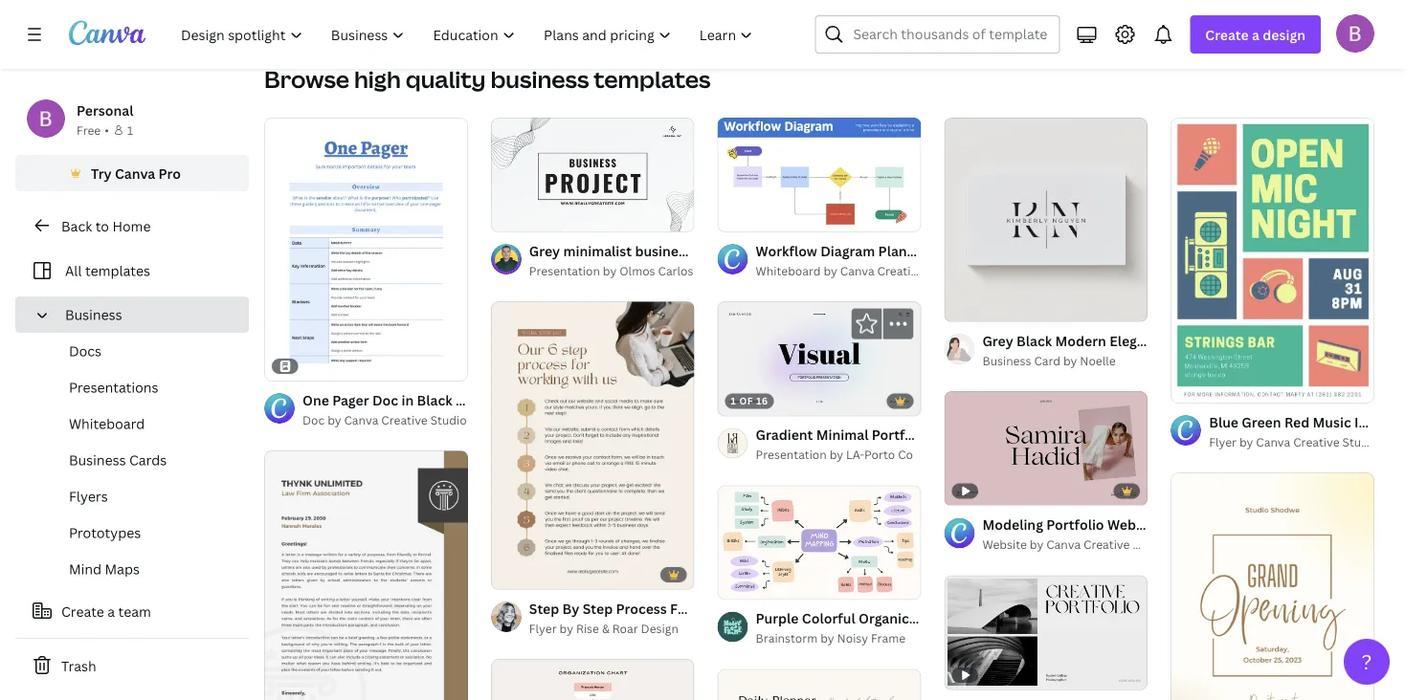 Task type: vqa. For each thing, say whether or not it's contained in the screenshot.
bottom WHITEBOARD
yes



Task type: describe. For each thing, give the bounding box(es) containing it.
gradient minimal portfolio proposal presentation presentation by la-porto co
[[756, 426, 1077, 463]]

presentations link
[[31, 369, 249, 406]]

purple colorful organic mind map brainstorm brainstorm by noisy frame
[[756, 610, 1053, 647]]

blue green red music icons op flyer by canva creative studio
[[1209, 413, 1405, 450]]

trash
[[61, 657, 96, 675]]

1 vertical spatial brainstorm
[[756, 631, 818, 647]]

by inside business card by noelle link
[[1063, 353, 1077, 368]]

home
[[112, 217, 151, 235]]

flyer inside blue green red music icons op flyer by canva creative studio
[[1209, 434, 1237, 450]]

0 vertical spatial business
[[490, 64, 589, 95]]

workflow diagram planning whiteboard in purple blue modern professional style image
[[717, 117, 921, 232]]

beige modern business organization chart graph image
[[491, 660, 694, 701]]

by inside blue green red music icons op flyer by canva creative studio
[[1239, 434, 1253, 450]]

flyers
[[69, 488, 108, 506]]

business cards link
[[31, 442, 249, 479]]

design
[[1263, 25, 1306, 44]]

1 of 3
[[957, 299, 989, 312]]

rise
[[576, 621, 599, 637]]

doc
[[302, 412, 325, 428]]

try canva pro
[[91, 164, 181, 182]]

0 vertical spatial brainstorm
[[980, 610, 1053, 628]]

proposal
[[933, 426, 990, 444]]

website by canva creative studio link
[[982, 535, 1169, 555]]

beige minimalist daily planner image
[[717, 670, 921, 701]]

1 vertical spatial flyer
[[529, 621, 557, 637]]

whiteboard for whiteboard by canva creative studio
[[756, 263, 821, 279]]

icons
[[1354, 413, 1390, 431]]

3 items from the left
[[981, 16, 1012, 32]]

whiteboard by canva creative studio link
[[756, 261, 963, 281]]

create for create a design
[[1205, 25, 1249, 44]]

? button
[[1344, 639, 1390, 685]]

la-
[[846, 447, 864, 463]]

presentation by olmos carlos link
[[529, 261, 694, 281]]

4 items from the left
[[1331, 16, 1362, 32]]

business for business card by noelle
[[982, 353, 1031, 368]]

whiteboard for whiteboard
[[69, 415, 145, 433]]

1 vertical spatial templates
[[85, 262, 150, 280]]

1 of 14 link
[[491, 117, 694, 232]]

1 of 16
[[731, 395, 768, 408]]

1 30 items from the left
[[264, 16, 313, 32]]

gradient minimal portfolio proposal presentation link
[[756, 424, 1077, 445]]

1 30 from the left
[[264, 16, 279, 32]]

brainstorm by noisy frame link
[[756, 629, 921, 648]]

team
[[118, 603, 151, 621]]

presentation by la-porto co link
[[756, 445, 921, 465]]

back to home link
[[15, 207, 249, 245]]

noisy
[[837, 631, 868, 647]]

studio for whiteboard by canva creative studio
[[927, 263, 963, 279]]

music
[[1313, 413, 1351, 431]]

presentation for grey minimalist business project presentation
[[529, 263, 600, 279]]

frame
[[871, 631, 905, 647]]

&
[[602, 621, 610, 637]]

op
[[1393, 413, 1405, 431]]

presentations
[[69, 379, 158, 397]]

business cards
[[69, 451, 167, 469]]

whiteboard by canva creative studio
[[756, 263, 963, 279]]

whiteboard link
[[31, 406, 249, 442]]

porto
[[864, 447, 895, 463]]

trash link
[[15, 647, 249, 685]]

a for design
[[1252, 25, 1260, 44]]

Search search field
[[853, 16, 1047, 53]]

4 30 from the left
[[1313, 16, 1328, 32]]

website by canva creative studio
[[982, 537, 1169, 553]]

noelle
[[1080, 353, 1116, 368]]

red
[[1284, 413, 1310, 431]]

gradient
[[756, 426, 813, 444]]

studio for website by canva creative studio
[[1133, 537, 1169, 553]]

step by step process for working with us services flyer image
[[491, 302, 694, 590]]

studio for doc by canva creative studio
[[430, 412, 467, 428]]

create a design
[[1205, 25, 1306, 44]]

by inside whiteboard by canva creative studio "link"
[[824, 263, 837, 279]]

grey black modern elegant name initials monogram business card image
[[944, 118, 1148, 321]]

2 items from the left
[[631, 16, 662, 32]]

doc by canva creative studio
[[302, 412, 467, 428]]

beige modern promotion announcement grand opening flyer image
[[1171, 473, 1374, 701]]

creative for website by canva creative studio
[[1083, 537, 1130, 553]]

1 of 16 link
[[717, 301, 921, 417]]

docs link
[[31, 333, 249, 369]]

grey minimalist business project presentation link
[[529, 240, 829, 261]]

doc by canva creative studio link
[[302, 411, 468, 430]]

docs
[[69, 342, 101, 360]]

1 for 1 of 14
[[504, 210, 510, 223]]

maps
[[105, 560, 140, 579]]

2 30 items from the left
[[614, 16, 662, 32]]

green
[[1242, 413, 1281, 431]]

3
[[983, 299, 989, 312]]

flyer by rise & roar design
[[529, 621, 678, 637]]

by inside flyer by rise & roar design link
[[560, 621, 573, 637]]

one pager doc in black and white blue light blue classic professional style image
[[264, 118, 468, 381]]

canva for doc by canva creative studio
[[344, 412, 378, 428]]

grey
[[529, 242, 560, 260]]

gradient minimal portfolio proposal presentation image
[[717, 301, 921, 416]]

all
[[65, 262, 82, 280]]

4 30 items from the left
[[1313, 16, 1362, 32]]

mind maps link
[[31, 551, 249, 588]]

of for grey minimalist business project presentation
[[513, 210, 527, 223]]

3 30 from the left
[[963, 16, 978, 32]]

flyers link
[[31, 479, 249, 515]]

grey minimalist business project presentation presentation by olmos carlos
[[529, 242, 829, 279]]

colorful
[[802, 610, 855, 628]]

map
[[949, 610, 977, 628]]

canva inside blue green red music icons op flyer by canva creative studio
[[1256, 434, 1290, 450]]

16
[[756, 395, 768, 408]]

canva for whiteboard by canva creative studio
[[840, 263, 874, 279]]

carlos
[[658, 263, 693, 279]]

free
[[77, 122, 101, 138]]



Task type: locate. For each thing, give the bounding box(es) containing it.
1 horizontal spatial brainstorm
[[980, 610, 1053, 628]]

0 vertical spatial presentation
[[529, 263, 600, 279]]

1 vertical spatial of
[[966, 299, 980, 312]]

by down colorful
[[820, 631, 834, 647]]

create left design
[[1205, 25, 1249, 44]]

1 of 3 link
[[944, 118, 1148, 321]]

by inside "purple colorful organic mind map brainstorm brainstorm by noisy frame"
[[820, 631, 834, 647]]

by right website
[[1030, 537, 1043, 553]]

0 vertical spatial mind
[[69, 560, 102, 579]]

project
[[695, 242, 742, 260]]

business up flyers
[[69, 451, 126, 469]]

by down minimalist
[[603, 263, 617, 279]]

business card by noelle link
[[982, 351, 1148, 370]]

0 vertical spatial flyer
[[1209, 434, 1237, 450]]

business for business cards
[[69, 451, 126, 469]]

olmos
[[619, 263, 655, 279]]

brainstorm
[[980, 610, 1053, 628], [756, 631, 818, 647]]

presentation right proposal
[[993, 426, 1077, 444]]

0 horizontal spatial brainstorm
[[756, 631, 818, 647]]

high
[[354, 64, 401, 95]]

a left design
[[1252, 25, 1260, 44]]

creative for doc by canva creative studio
[[381, 412, 428, 428]]

by inside grey minimalist business project presentation presentation by olmos carlos
[[603, 263, 617, 279]]

14
[[530, 210, 542, 223]]

brown and gray minimalist law firm letterhead image
[[264, 451, 468, 701]]

canva inside "link"
[[840, 263, 874, 279]]

1 horizontal spatial business
[[635, 242, 692, 260]]

browse high quality business templates
[[264, 64, 711, 95]]

1 horizontal spatial flyer
[[1209, 434, 1237, 450]]

1 horizontal spatial presentation
[[756, 447, 827, 463]]

templates
[[594, 64, 711, 95], [85, 262, 150, 280]]

create a team
[[61, 603, 151, 621]]

0 vertical spatial templates
[[594, 64, 711, 95]]

?
[[1362, 648, 1372, 676]]

2 vertical spatial presentation
[[756, 447, 827, 463]]

mind inside "purple colorful organic mind map brainstorm brainstorm by noisy frame"
[[912, 610, 945, 628]]

a left team
[[107, 603, 115, 621]]

purple colorful organic mind map brainstorm image
[[717, 485, 921, 600]]

0 horizontal spatial business
[[490, 64, 589, 95]]

whiteboard down presentations
[[69, 415, 145, 433]]

by
[[603, 263, 617, 279], [824, 263, 837, 279], [1063, 353, 1077, 368], [327, 412, 341, 428], [1239, 434, 1253, 450], [829, 447, 843, 463], [1030, 537, 1043, 553], [560, 621, 573, 637], [820, 631, 834, 647]]

whiteboard
[[756, 263, 821, 279], [69, 415, 145, 433]]

create for create a team
[[61, 603, 104, 621]]

of left 3
[[966, 299, 980, 312]]

1 horizontal spatial templates
[[594, 64, 711, 95]]

canva inside button
[[115, 164, 155, 182]]

a for team
[[107, 603, 115, 621]]

1 horizontal spatial mind
[[912, 610, 945, 628]]

presentation for gradient minimal portfolio proposal presentation
[[756, 447, 827, 463]]

by right doc
[[327, 412, 341, 428]]

whiteboard inside "link"
[[756, 263, 821, 279]]

of left the 16
[[739, 395, 753, 408]]

mind maps
[[69, 560, 140, 579]]

of
[[513, 210, 527, 223], [966, 299, 980, 312], [739, 395, 753, 408]]

by down green
[[1239, 434, 1253, 450]]

by down presentation
[[824, 263, 837, 279]]

blue green red music icons open mic night flyer image
[[1171, 118, 1374, 403]]

0 horizontal spatial a
[[107, 603, 115, 621]]

1 horizontal spatial of
[[739, 395, 753, 408]]

canva
[[115, 164, 155, 182], [840, 263, 874, 279], [344, 412, 378, 428], [1256, 434, 1290, 450], [1046, 537, 1081, 553]]

blue
[[1209, 413, 1239, 431]]

0 vertical spatial a
[[1252, 25, 1260, 44]]

1 vertical spatial mind
[[912, 610, 945, 628]]

0 horizontal spatial templates
[[85, 262, 150, 280]]

all templates link
[[27, 253, 237, 289]]

by inside gradient minimal portfolio proposal presentation presentation by la-porto co
[[829, 447, 843, 463]]

grey minimalist business project presentation image
[[491, 117, 694, 232]]

prototypes
[[69, 524, 141, 542]]

mind left maps
[[69, 560, 102, 579]]

a inside dropdown button
[[1252, 25, 1260, 44]]

1 left the 16
[[731, 395, 736, 408]]

0 horizontal spatial presentation
[[529, 263, 600, 279]]

1 horizontal spatial a
[[1252, 25, 1260, 44]]

1 for 1 of 3
[[957, 299, 963, 312]]

a
[[1252, 25, 1260, 44], [107, 603, 115, 621]]

1 vertical spatial business
[[982, 353, 1031, 368]]

studio inside blue green red music icons op flyer by canva creative studio
[[1342, 434, 1379, 450]]

quality
[[406, 64, 486, 95]]

create down mind maps at the bottom of page
[[61, 603, 104, 621]]

top level navigation element
[[168, 15, 769, 54]]

business
[[65, 306, 122, 324], [982, 353, 1031, 368], [69, 451, 126, 469]]

presentation inside grey minimalist business project presentation presentation by olmos carlos
[[529, 263, 600, 279]]

a inside button
[[107, 603, 115, 621]]

business left card
[[982, 353, 1031, 368]]

whiteboard down presentation
[[756, 263, 821, 279]]

1 left 3
[[957, 299, 963, 312]]

personal
[[77, 101, 133, 119]]

business card by noelle
[[982, 353, 1116, 368]]

1 horizontal spatial create
[[1205, 25, 1249, 44]]

flyer
[[1209, 434, 1237, 450], [529, 621, 557, 637]]

0 vertical spatial of
[[513, 210, 527, 223]]

1 vertical spatial create
[[61, 603, 104, 621]]

presentation
[[745, 242, 829, 260]]

0 horizontal spatial create
[[61, 603, 104, 621]]

by left rise
[[560, 621, 573, 637]]

create inside dropdown button
[[1205, 25, 1249, 44]]

card
[[1034, 353, 1061, 368]]

by inside website by canva creative studio link
[[1030, 537, 1043, 553]]

back to home
[[61, 217, 151, 235]]

presentation down gradient
[[756, 447, 827, 463]]

brainstorm down purple
[[756, 631, 818, 647]]

cards
[[129, 451, 167, 469]]

of for gradient minimal portfolio proposal presentation
[[739, 395, 753, 408]]

mind left the map
[[912, 610, 945, 628]]

1 of 14
[[504, 210, 542, 223]]

browse
[[264, 64, 349, 95]]

creative for whiteboard by canva creative studio
[[877, 263, 924, 279]]

business inside business card by noelle link
[[982, 353, 1031, 368]]

create a design button
[[1190, 15, 1321, 54]]

0 vertical spatial create
[[1205, 25, 1249, 44]]

blue green red music icons op link
[[1209, 411, 1405, 433]]

try
[[91, 164, 112, 182]]

0 horizontal spatial of
[[513, 210, 527, 223]]

flyer left rise
[[529, 621, 557, 637]]

studio
[[927, 263, 963, 279], [430, 412, 467, 428], [1342, 434, 1379, 450], [1133, 537, 1169, 553]]

business up carlos
[[635, 242, 692, 260]]

canva for website by canva creative studio
[[1046, 537, 1081, 553]]

2 30 from the left
[[614, 16, 629, 32]]

0 horizontal spatial flyer
[[529, 621, 557, 637]]

create a team button
[[15, 592, 249, 631]]

1 vertical spatial whiteboard
[[69, 415, 145, 433]]

2 vertical spatial of
[[739, 395, 753, 408]]

1 items from the left
[[282, 16, 313, 32]]

30
[[264, 16, 279, 32], [614, 16, 629, 32], [963, 16, 978, 32], [1313, 16, 1328, 32]]

website
[[982, 537, 1027, 553]]

30 items
[[264, 16, 313, 32], [614, 16, 662, 32], [963, 16, 1012, 32], [1313, 16, 1362, 32]]

back
[[61, 217, 92, 235]]

1 right •
[[127, 122, 133, 138]]

roar
[[612, 621, 638, 637]]

1 left 14
[[504, 210, 510, 223]]

of left 14
[[513, 210, 527, 223]]

1 for 1
[[127, 122, 133, 138]]

2 horizontal spatial of
[[966, 299, 980, 312]]

by inside doc by canva creative studio link
[[327, 412, 341, 428]]

flyer by rise & roar design link
[[529, 619, 694, 639]]

2 vertical spatial business
[[69, 451, 126, 469]]

co
[[898, 447, 913, 463]]

pro
[[158, 164, 181, 182]]

brainstorm right the map
[[980, 610, 1053, 628]]

1 vertical spatial business
[[635, 242, 692, 260]]

organic
[[859, 610, 909, 628]]

flyer by canva creative studio link
[[1209, 433, 1379, 452]]

purple
[[756, 610, 799, 628]]

•
[[105, 122, 109, 138]]

3 30 items from the left
[[963, 16, 1012, 32]]

business for business
[[65, 306, 122, 324]]

prototypes link
[[31, 515, 249, 551]]

0 vertical spatial business
[[65, 306, 122, 324]]

create
[[1205, 25, 1249, 44], [61, 603, 104, 621]]

2 horizontal spatial presentation
[[993, 426, 1077, 444]]

all templates
[[65, 262, 150, 280]]

bob builder image
[[1336, 14, 1374, 52]]

minimal
[[816, 426, 868, 444]]

portfolio
[[872, 426, 929, 444]]

by right card
[[1063, 353, 1077, 368]]

1 horizontal spatial whiteboard
[[756, 263, 821, 279]]

to
[[95, 217, 109, 235]]

None search field
[[815, 15, 1060, 54]]

studio inside "link"
[[927, 263, 963, 279]]

business up docs
[[65, 306, 122, 324]]

1 for 1 of 16
[[731, 395, 736, 408]]

minimalist
[[563, 242, 632, 260]]

create inside button
[[61, 603, 104, 621]]

items
[[282, 16, 313, 32], [631, 16, 662, 32], [981, 16, 1012, 32], [1331, 16, 1362, 32]]

presentation down grey
[[529, 263, 600, 279]]

design
[[641, 621, 678, 637]]

try canva pro button
[[15, 155, 249, 191]]

by left la- on the bottom
[[829, 447, 843, 463]]

0 horizontal spatial mind
[[69, 560, 102, 579]]

business down top level navigation element
[[490, 64, 589, 95]]

free •
[[77, 122, 109, 138]]

flyer down blue
[[1209, 434, 1237, 450]]

1
[[127, 122, 133, 138], [504, 210, 510, 223], [957, 299, 963, 312], [731, 395, 736, 408]]

0 horizontal spatial whiteboard
[[69, 415, 145, 433]]

business
[[490, 64, 589, 95], [635, 242, 692, 260]]

presentation
[[529, 263, 600, 279], [993, 426, 1077, 444], [756, 447, 827, 463]]

business inside grey minimalist business project presentation presentation by olmos carlos
[[635, 242, 692, 260]]

1 vertical spatial presentation
[[993, 426, 1077, 444]]

0 vertical spatial whiteboard
[[756, 263, 821, 279]]

creative inside "link"
[[877, 263, 924, 279]]

creative inside blue green red music icons op flyer by canva creative studio
[[1293, 434, 1340, 450]]

1 vertical spatial a
[[107, 603, 115, 621]]



